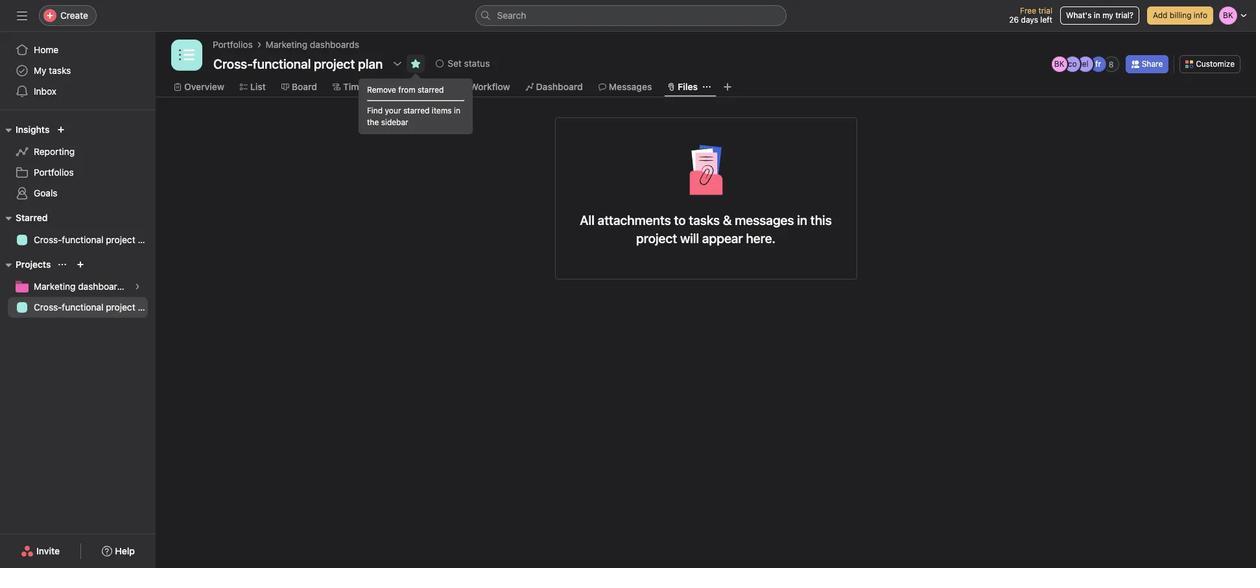 Task type: vqa. For each thing, say whether or not it's contained in the screenshot.
Task name text box to the middle
no



Task type: describe. For each thing, give the bounding box(es) containing it.
cross-functional project plan for cross-functional project plan link within the projects element
[[34, 302, 156, 313]]

find
[[367, 106, 383, 115]]

cross- for cross-functional project plan link within the projects element
[[34, 302, 62, 313]]

invite
[[36, 545, 60, 556]]

project inside starred element
[[106, 234, 135, 245]]

in inside button
[[1094, 10, 1100, 20]]

share
[[1142, 59, 1163, 69]]

reporting link
[[8, 141, 148, 162]]

workflow
[[470, 81, 510, 92]]

inbox
[[34, 86, 56, 97]]

this
[[811, 213, 832, 228]]

messages
[[735, 213, 794, 228]]

&
[[723, 213, 732, 228]]

plan inside starred element
[[138, 234, 156, 245]]

in inside find your starred items in the sidebar
[[454, 106, 460, 115]]

set
[[448, 58, 462, 69]]

dashboard link
[[526, 80, 583, 94]]

marketing inside projects element
[[34, 281, 76, 292]]

messages
[[609, 81, 652, 92]]

show options, current sort, top image
[[59, 261, 66, 269]]

starred element
[[0, 206, 156, 253]]

attachments
[[598, 213, 671, 228]]

remove
[[367, 85, 396, 95]]

marketing dashboards inside projects element
[[34, 281, 127, 292]]

items
[[432, 106, 452, 115]]

share button
[[1126, 55, 1169, 73]]

set status button
[[430, 54, 496, 73]]

reporting
[[34, 146, 75, 157]]

bk
[[1054, 59, 1065, 69]]

calendar
[[405, 81, 444, 92]]

fr
[[1096, 59, 1101, 69]]

find your starred items in the sidebar
[[367, 106, 460, 127]]

remove from starred
[[367, 85, 444, 95]]

status
[[464, 58, 490, 69]]

home link
[[8, 40, 148, 60]]

starred
[[16, 212, 48, 223]]

projects button
[[0, 257, 51, 272]]

trial?
[[1116, 10, 1134, 20]]

overview link
[[174, 80, 224, 94]]

help
[[115, 545, 135, 556]]

8
[[1109, 59, 1114, 69]]

sidebar
[[381, 117, 408, 127]]

hide sidebar image
[[17, 10, 27, 21]]

timeline
[[343, 81, 379, 92]]

search button
[[475, 5, 786, 26]]

appear here.
[[702, 231, 776, 246]]

0 vertical spatial marketing
[[266, 39, 307, 50]]

add billing info button
[[1147, 6, 1213, 25]]

files
[[678, 81, 698, 92]]

list link
[[240, 80, 266, 94]]

tasks inside all attachments to tasks & messages in this project will appear here.
[[689, 213, 720, 228]]

info
[[1194, 10, 1208, 20]]

add
[[1153, 10, 1168, 20]]

search
[[497, 10, 526, 21]]

projects element
[[0, 253, 156, 320]]

tooltip containing remove from starred
[[359, 75, 472, 134]]

project down the see details, marketing dashboards image
[[106, 302, 135, 313]]

timeline link
[[333, 80, 379, 94]]

free trial 26 days left
[[1009, 6, 1053, 25]]

1 horizontal spatial marketing dashboards link
[[266, 38, 359, 52]]

co
[[1068, 59, 1077, 69]]

search list box
[[475, 5, 786, 26]]

billing
[[1170, 10, 1192, 20]]

add billing info
[[1153, 10, 1208, 20]]

all
[[580, 213, 595, 228]]

cross-functional project plan link inside starred element
[[8, 230, 156, 250]]

1 vertical spatial marketing dashboards link
[[8, 276, 148, 297]]

show options image
[[393, 58, 403, 69]]

see details, marketing dashboards image
[[134, 283, 141, 291]]

overview
[[184, 81, 224, 92]]

list image
[[179, 47, 195, 63]]

new image
[[57, 126, 65, 134]]

board link
[[281, 80, 317, 94]]



Task type: locate. For each thing, give the bounding box(es) containing it.
cross-functional project plan for cross-functional project plan link within the starred element
[[34, 234, 156, 245]]

in inside all attachments to tasks & messages in this project will appear here.
[[797, 213, 808, 228]]

insights
[[16, 124, 50, 135]]

0 horizontal spatial in
[[454, 106, 460, 115]]

2 horizontal spatial in
[[1094, 10, 1100, 20]]

new project or portfolio image
[[77, 261, 85, 269]]

functional
[[62, 234, 103, 245], [62, 302, 103, 313]]

workflow link
[[459, 80, 510, 94]]

starred inside find your starred items in the sidebar
[[403, 106, 430, 115]]

1 vertical spatial plan
[[138, 302, 156, 313]]

functional for cross-functional project plan link within the starred element
[[62, 234, 103, 245]]

1 horizontal spatial marketing
[[266, 39, 307, 50]]

goals link
[[8, 183, 148, 204]]

portfolios down reporting at left
[[34, 167, 74, 178]]

files link
[[668, 80, 698, 94]]

0 horizontal spatial portfolios
[[34, 167, 74, 178]]

cross-functional project plan link inside projects element
[[8, 297, 156, 318]]

portfolios
[[213, 39, 253, 50], [34, 167, 74, 178]]

remove from starred image
[[411, 58, 421, 69]]

all attachments to tasks & messages in this project will appear here.
[[580, 213, 832, 246]]

cross-functional project plan inside starred element
[[34, 234, 156, 245]]

el
[[1082, 59, 1089, 69]]

1 cross-functional project plan from the top
[[34, 234, 156, 245]]

1 vertical spatial marketing
[[34, 281, 76, 292]]

1 cross- from the top
[[34, 234, 62, 245]]

list
[[250, 81, 266, 92]]

2 functional from the top
[[62, 302, 103, 313]]

0 vertical spatial functional
[[62, 234, 103, 245]]

functional inside starred element
[[62, 234, 103, 245]]

free
[[1020, 6, 1036, 16]]

marketing down show options, current sort, top image
[[34, 281, 76, 292]]

home
[[34, 44, 59, 55]]

1 horizontal spatial portfolios link
[[213, 38, 253, 52]]

1 vertical spatial portfolios
[[34, 167, 74, 178]]

starred for your
[[403, 106, 430, 115]]

in
[[1094, 10, 1100, 20], [454, 106, 460, 115], [797, 213, 808, 228]]

marketing
[[266, 39, 307, 50], [34, 281, 76, 292]]

project
[[636, 231, 677, 246], [106, 234, 135, 245], [106, 302, 135, 313]]

portfolios link up "list" link
[[213, 38, 253, 52]]

1 horizontal spatial tasks
[[689, 213, 720, 228]]

1 horizontal spatial in
[[797, 213, 808, 228]]

project up the see details, marketing dashboards image
[[106, 234, 135, 245]]

tab actions image
[[703, 83, 711, 91]]

cross- inside starred element
[[34, 234, 62, 245]]

what's
[[1066, 10, 1092, 20]]

1 cross-functional project plan link from the top
[[8, 230, 156, 250]]

0 vertical spatial portfolios link
[[213, 38, 253, 52]]

1 vertical spatial cross-
[[34, 302, 62, 313]]

create button
[[39, 5, 97, 26]]

dashboards up timeline link
[[310, 39, 359, 50]]

1 vertical spatial functional
[[62, 302, 103, 313]]

1 functional from the top
[[62, 234, 103, 245]]

portfolios up "list" link
[[213, 39, 253, 50]]

help button
[[94, 540, 143, 563]]

tasks inside my tasks link
[[49, 65, 71, 76]]

2 vertical spatial in
[[797, 213, 808, 228]]

insights element
[[0, 118, 156, 206]]

set status
[[448, 58, 490, 69]]

cross-functional project plan link down new project or portfolio image
[[8, 297, 156, 318]]

tasks left &
[[689, 213, 720, 228]]

messages link
[[598, 80, 652, 94]]

will
[[680, 231, 699, 246]]

0 vertical spatial portfolios
[[213, 39, 253, 50]]

goals
[[34, 187, 57, 198]]

customize
[[1196, 59, 1235, 69]]

my tasks link
[[8, 60, 148, 81]]

invite button
[[12, 540, 68, 563]]

marketing up board link
[[266, 39, 307, 50]]

to
[[674, 213, 686, 228]]

2 plan from the top
[[138, 302, 156, 313]]

cross-functional project plan link
[[8, 230, 156, 250], [8, 297, 156, 318]]

cross-functional project plan up new project or portfolio image
[[34, 234, 156, 245]]

insights button
[[0, 122, 50, 137]]

0 vertical spatial marketing dashboards
[[266, 39, 359, 50]]

starred button
[[0, 210, 48, 226]]

1 plan from the top
[[138, 234, 156, 245]]

cross-functional project plan link up new project or portfolio image
[[8, 230, 156, 250]]

from
[[398, 85, 415, 95]]

my
[[34, 65, 46, 76]]

cross- down show options, current sort, top image
[[34, 302, 62, 313]]

0 vertical spatial cross-functional project plan link
[[8, 230, 156, 250]]

trial
[[1039, 6, 1053, 16]]

tasks right my
[[49, 65, 71, 76]]

in right items
[[454, 106, 460, 115]]

plan inside projects element
[[138, 302, 156, 313]]

marketing dashboards up board
[[266, 39, 359, 50]]

2 cross-functional project plan from the top
[[34, 302, 156, 313]]

1 vertical spatial dashboards
[[78, 281, 127, 292]]

1 vertical spatial starred
[[403, 106, 430, 115]]

marketing dashboards down new project or portfolio image
[[34, 281, 127, 292]]

marketing dashboards link down new project or portfolio image
[[8, 276, 148, 297]]

calendar link
[[395, 80, 444, 94]]

1 vertical spatial in
[[454, 106, 460, 115]]

0 vertical spatial cross-functional project plan
[[34, 234, 156, 245]]

tooltip
[[359, 75, 472, 134]]

functional down new project or portfolio image
[[62, 302, 103, 313]]

left
[[1040, 15, 1053, 25]]

cross-
[[34, 234, 62, 245], [34, 302, 62, 313]]

None text field
[[210, 52, 386, 75]]

starred for from
[[418, 85, 444, 95]]

starred up items
[[418, 85, 444, 95]]

0 vertical spatial in
[[1094, 10, 1100, 20]]

cross-functional project plan
[[34, 234, 156, 245], [34, 302, 156, 313]]

functional inside projects element
[[62, 302, 103, 313]]

global element
[[0, 32, 156, 110]]

0 horizontal spatial marketing dashboards link
[[8, 276, 148, 297]]

portfolios link down reporting at left
[[8, 162, 148, 183]]

cross- for cross-functional project plan link within the starred element
[[34, 234, 62, 245]]

create
[[60, 10, 88, 21]]

0 horizontal spatial marketing
[[34, 281, 76, 292]]

0 vertical spatial marketing dashboards link
[[266, 38, 359, 52]]

dashboards inside projects element
[[78, 281, 127, 292]]

your
[[385, 106, 401, 115]]

functional up new project or portfolio image
[[62, 234, 103, 245]]

0 horizontal spatial portfolios link
[[8, 162, 148, 183]]

dashboards down new project or portfolio image
[[78, 281, 127, 292]]

1 vertical spatial cross-functional project plan link
[[8, 297, 156, 318]]

26
[[1009, 15, 1019, 25]]

projects
[[16, 259, 51, 270]]

marketing dashboards link up board
[[266, 38, 359, 52]]

0 vertical spatial dashboards
[[310, 39, 359, 50]]

cross-functional project plan down new project or portfolio image
[[34, 302, 156, 313]]

plan
[[138, 234, 156, 245], [138, 302, 156, 313]]

functional for cross-functional project plan link within the projects element
[[62, 302, 103, 313]]

plan down the see details, marketing dashboards image
[[138, 302, 156, 313]]

inbox link
[[8, 81, 148, 102]]

my
[[1103, 10, 1113, 20]]

portfolios link
[[213, 38, 253, 52], [8, 162, 148, 183]]

0 vertical spatial cross-
[[34, 234, 62, 245]]

plan up the see details, marketing dashboards image
[[138, 234, 156, 245]]

cross-functional project plan inside projects element
[[34, 302, 156, 313]]

marketing dashboards
[[266, 39, 359, 50], [34, 281, 127, 292]]

board
[[292, 81, 317, 92]]

1 horizontal spatial dashboards
[[310, 39, 359, 50]]

tasks
[[49, 65, 71, 76], [689, 213, 720, 228]]

cross- inside projects element
[[34, 302, 62, 313]]

2 cross-functional project plan link from the top
[[8, 297, 156, 318]]

0 horizontal spatial dashboards
[[78, 281, 127, 292]]

what's in my trial? button
[[1060, 6, 1139, 25]]

1 horizontal spatial marketing dashboards
[[266, 39, 359, 50]]

starred
[[418, 85, 444, 95], [403, 106, 430, 115]]

0 vertical spatial tasks
[[49, 65, 71, 76]]

add tab image
[[722, 82, 733, 92]]

1 vertical spatial marketing dashboards
[[34, 281, 127, 292]]

in left this
[[797, 213, 808, 228]]

customize button
[[1180, 55, 1241, 73]]

in left my
[[1094, 10, 1100, 20]]

dashboards
[[310, 39, 359, 50], [78, 281, 127, 292]]

dashboard
[[536, 81, 583, 92]]

marketing dashboards link
[[266, 38, 359, 52], [8, 276, 148, 297]]

0 horizontal spatial marketing dashboards
[[34, 281, 127, 292]]

days
[[1021, 15, 1038, 25]]

portfolios inside insights element
[[34, 167, 74, 178]]

2 cross- from the top
[[34, 302, 62, 313]]

starred down "from"
[[403, 106, 430, 115]]

cross- down starred
[[34, 234, 62, 245]]

project inside all attachments to tasks & messages in this project will appear here.
[[636, 231, 677, 246]]

the
[[367, 117, 379, 127]]

1 vertical spatial tasks
[[689, 213, 720, 228]]

my tasks
[[34, 65, 71, 76]]

0 vertical spatial plan
[[138, 234, 156, 245]]

project down attachments
[[636, 231, 677, 246]]

1 vertical spatial cross-functional project plan
[[34, 302, 156, 313]]

0 vertical spatial starred
[[418, 85, 444, 95]]

what's in my trial?
[[1066, 10, 1134, 20]]

1 horizontal spatial portfolios
[[213, 39, 253, 50]]

1 vertical spatial portfolios link
[[8, 162, 148, 183]]

0 horizontal spatial tasks
[[49, 65, 71, 76]]



